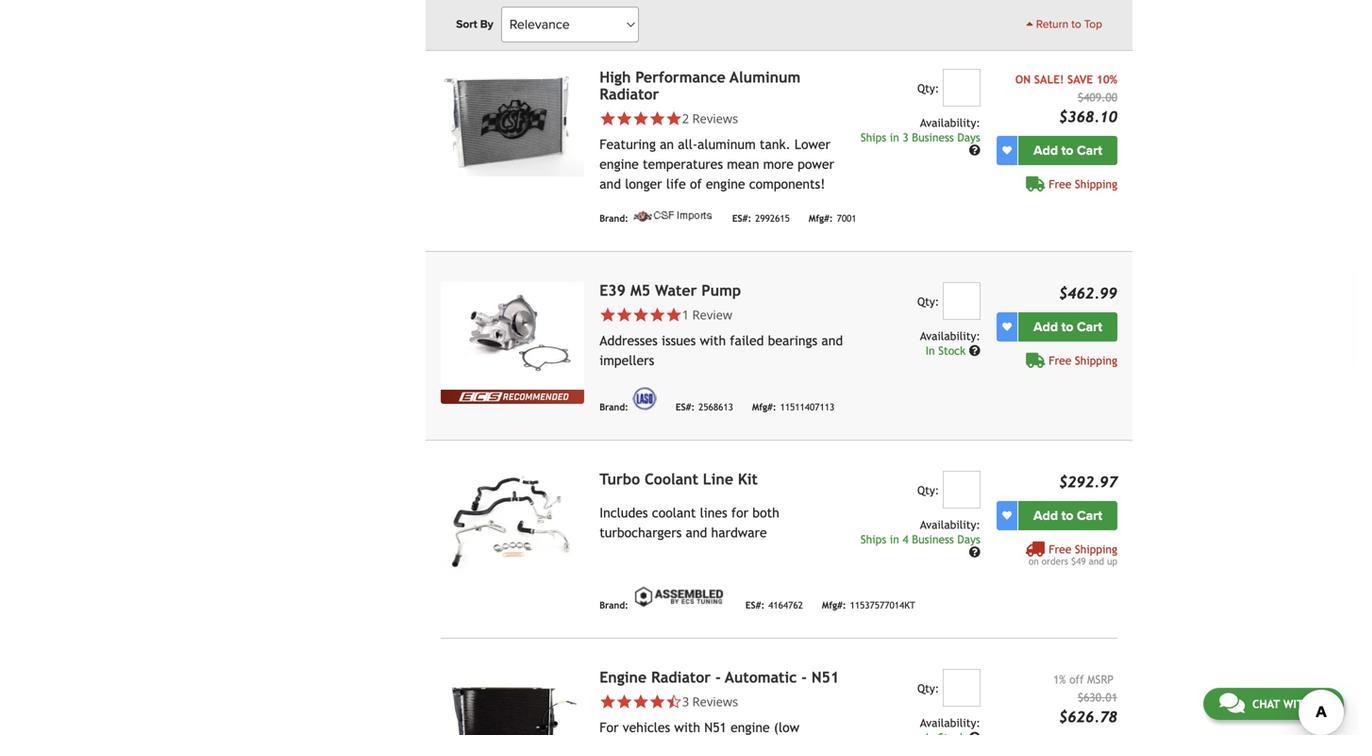 Task type: locate. For each thing, give the bounding box(es) containing it.
in
[[890, 131, 899, 144], [890, 533, 899, 546]]

1 vertical spatial cart
[[1077, 319, 1102, 335]]

all-
[[678, 137, 698, 152]]

1 question circle image from the top
[[969, 144, 980, 156]]

1 vertical spatial add to wish list image
[[1002, 322, 1012, 332]]

None number field
[[943, 69, 980, 107], [943, 282, 980, 320], [943, 471, 980, 509], [943, 669, 980, 707], [943, 69, 980, 107], [943, 282, 980, 320], [943, 471, 980, 509], [943, 669, 980, 707]]

components!
[[749, 176, 825, 191]]

star image
[[600, 110, 616, 127], [616, 110, 633, 127], [633, 110, 649, 127], [649, 110, 666, 127], [600, 307, 616, 323], [633, 307, 649, 323], [649, 307, 666, 323], [600, 694, 616, 710], [616, 694, 633, 710], [633, 694, 649, 710], [649, 694, 666, 710]]

2 2 reviews link from the left
[[682, 110, 738, 127]]

engine down mean
[[706, 176, 745, 191]]

11511407113
[[780, 402, 835, 413]]

reviews up the aluminum
[[692, 110, 738, 127]]

star image down the water
[[666, 307, 682, 323]]

2 free shipping from the top
[[1049, 354, 1117, 367]]

0 vertical spatial days
[[957, 131, 980, 144]]

and left 'up'
[[1089, 556, 1104, 567]]

mean
[[727, 157, 759, 172]]

1 add to wish list image from the top
[[1002, 146, 1012, 155]]

2 business from the top
[[912, 533, 954, 546]]

2 vertical spatial with
[[674, 720, 700, 735]]

2 vertical spatial shipping
[[1075, 543, 1117, 556]]

free down $368.10
[[1049, 177, 1071, 190]]

availability: up ships in 3 business days
[[920, 116, 980, 129]]

es#4164762 - 11537577014kt - turbo coolant line kit  - includes coolant lines for both turbochargers and hardware - assembled by ecs - bmw image
[[441, 471, 584, 578]]

2 brand: from the top
[[600, 402, 628, 413]]

with for engine radiator - automatic - n51
[[674, 720, 700, 735]]

4 qty: from the top
[[917, 682, 939, 695]]

2 ships from the top
[[861, 533, 886, 546]]

0 horizontal spatial 3
[[682, 693, 689, 710]]

qty: for high performance aluminum radiator
[[917, 81, 939, 95]]

add to cart
[[1034, 142, 1102, 158], [1034, 319, 1102, 335], [1034, 508, 1102, 524]]

ships in 4 business days
[[861, 533, 980, 546]]

2 shipping from the top
[[1075, 354, 1117, 367]]

question circle image
[[969, 144, 980, 156], [969, 345, 980, 356], [969, 546, 980, 558]]

return to top link
[[1026, 16, 1102, 33]]

0 vertical spatial reviews
[[692, 110, 738, 127]]

0 vertical spatial with
[[700, 333, 726, 348]]

1 free from the top
[[1049, 177, 1071, 190]]

for
[[600, 720, 619, 735]]

2 vertical spatial add to cart
[[1034, 508, 1102, 524]]

0 vertical spatial brand:
[[600, 213, 628, 224]]

radiator up 'featuring'
[[600, 85, 659, 103]]

1 review
[[682, 306, 732, 323]]

3 availability: from the top
[[920, 518, 980, 531]]

0 vertical spatial in
[[890, 131, 899, 144]]

sort by
[[456, 17, 493, 31]]

1 vertical spatial add to cart
[[1034, 319, 1102, 335]]

reviews down 'engine radiator - automatic - n51' link
[[692, 693, 738, 710]]

es#: left the "2568613"
[[676, 402, 695, 413]]

comments image
[[1219, 692, 1245, 714]]

add to cart button for $292.97
[[1018, 501, 1117, 530]]

1 vertical spatial shipping
[[1075, 354, 1117, 367]]

1 vertical spatial business
[[912, 533, 954, 546]]

brand: for turbo coolant line kit
[[600, 600, 628, 611]]

free shipping down $368.10
[[1049, 177, 1117, 190]]

2 reviews
[[682, 110, 738, 127]]

1 shipping from the top
[[1075, 177, 1117, 190]]

reviews for 3 reviews
[[692, 693, 738, 710]]

water
[[655, 282, 697, 299]]

0 vertical spatial business
[[912, 131, 954, 144]]

0 vertical spatial add
[[1034, 142, 1058, 158]]

and inside includes coolant lines for both turbochargers and hardware
[[686, 525, 707, 540]]

2 vertical spatial es#:
[[745, 600, 765, 611]]

0 vertical spatial free shipping
[[1049, 177, 1117, 190]]

0 vertical spatial 3
[[903, 131, 909, 144]]

brand: left laso - corporate logo
[[600, 402, 628, 413]]

2 add to cart button from the top
[[1018, 312, 1117, 341]]

includes coolant lines for both turbochargers and hardware
[[600, 505, 779, 540]]

radiator
[[600, 85, 659, 103], [651, 669, 711, 686]]

1 3 reviews link from the left
[[600, 693, 843, 710]]

2 vertical spatial cart
[[1077, 508, 1102, 524]]

days
[[957, 131, 980, 144], [957, 533, 980, 546]]

1 cart from the top
[[1077, 142, 1102, 158]]

0 vertical spatial question circle image
[[969, 144, 980, 156]]

availability: up ships in 4 business days
[[920, 518, 980, 531]]

es#: left 4164762
[[745, 600, 765, 611]]

1 add from the top
[[1034, 142, 1058, 158]]

n51 right automatic
[[812, 669, 839, 686]]

0 vertical spatial radiator
[[600, 85, 659, 103]]

0 vertical spatial engine
[[600, 157, 639, 172]]

free shipping down $462.99
[[1049, 354, 1117, 367]]

2 availability: from the top
[[920, 329, 980, 342]]

availability: up stock
[[920, 329, 980, 342]]

lower
[[795, 137, 831, 152]]

mfg#: 11511407113
[[752, 402, 835, 413]]

1 vertical spatial brand:
[[600, 402, 628, 413]]

featuring
[[600, 137, 656, 152]]

2 question circle image from the top
[[969, 345, 980, 356]]

failed
[[730, 333, 764, 348]]

cart
[[1077, 142, 1102, 158], [1077, 319, 1102, 335], [1077, 508, 1102, 524]]

star image for m5
[[666, 307, 682, 323]]

1 vertical spatial ships
[[861, 533, 886, 546]]

2 days from the top
[[957, 533, 980, 546]]

laso - corporate logo image
[[632, 387, 657, 410]]

1 horizontal spatial 3
[[903, 131, 909, 144]]

cart down $368.10
[[1077, 142, 1102, 158]]

1 reviews from the top
[[692, 110, 738, 127]]

2 add to wish list image from the top
[[1002, 322, 1012, 332]]

1 vertical spatial add
[[1034, 319, 1058, 335]]

1 vertical spatial n51
[[704, 720, 727, 735]]

mfg#: right 4164762
[[822, 600, 846, 611]]

shipping
[[1075, 177, 1117, 190], [1075, 354, 1117, 367], [1075, 543, 1117, 556]]

1 vertical spatial engine
[[706, 176, 745, 191]]

1 qty: from the top
[[917, 81, 939, 95]]

n51 down 3 reviews
[[704, 720, 727, 735]]

an
[[660, 137, 674, 152]]

availability: for turbo coolant line kit
[[920, 518, 980, 531]]

engine
[[600, 157, 639, 172], [706, 176, 745, 191], [731, 720, 770, 735]]

3 shipping from the top
[[1075, 543, 1117, 556]]

with left the "us"
[[1283, 697, 1311, 711]]

engine down 'featuring'
[[600, 157, 639, 172]]

0 vertical spatial es#:
[[732, 213, 751, 224]]

1 vertical spatial days
[[957, 533, 980, 546]]

vehicles
[[623, 720, 670, 735]]

star image up an
[[666, 110, 682, 127]]

more
[[763, 157, 794, 172]]

3 qty: from the top
[[917, 484, 939, 497]]

-
[[715, 669, 721, 686], [801, 669, 807, 686]]

aluminum
[[730, 68, 801, 86]]

1 vertical spatial free shipping
[[1049, 354, 1117, 367]]

2 vertical spatial add
[[1034, 508, 1058, 524]]

es#: for aluminum
[[732, 213, 751, 224]]

mfg#:
[[809, 213, 833, 224], [752, 402, 776, 413], [822, 600, 846, 611]]

ships left 4
[[861, 533, 886, 546]]

1 2 reviews link from the left
[[600, 110, 843, 127]]

and inside addresses issues with failed bearings and impellers
[[822, 333, 843, 348]]

radiator up the half star image
[[651, 669, 711, 686]]

with for e39 m5 water pump
[[700, 333, 726, 348]]

mfg#: left 11511407113
[[752, 402, 776, 413]]

2992615
[[755, 213, 790, 224]]

3 free from the top
[[1049, 543, 1071, 556]]

question circle image down ships in 3 business days
[[969, 144, 980, 156]]

add to wish list image
[[1002, 146, 1012, 155], [1002, 322, 1012, 332]]

msrp
[[1087, 673, 1114, 686]]

availability:
[[920, 116, 980, 129], [920, 329, 980, 342], [920, 518, 980, 531], [920, 716, 980, 729]]

brand: for high performance aluminum radiator
[[600, 213, 628, 224]]

and left longer
[[600, 176, 621, 191]]

3 right lower
[[903, 131, 909, 144]]

shipping down $462.99
[[1075, 354, 1117, 367]]

in right lower
[[890, 131, 899, 144]]

1 vertical spatial question circle image
[[969, 345, 980, 356]]

star image
[[666, 110, 682, 127], [616, 307, 633, 323], [666, 307, 682, 323]]

question circle image
[[969, 732, 980, 735]]

3
[[903, 131, 909, 144], [682, 693, 689, 710]]

for vehicles with n51 engine (low
[[600, 720, 800, 735]]

1 ships from the top
[[861, 131, 886, 144]]

shipping right orders
[[1075, 543, 1117, 556]]

chat with us link
[[1203, 688, 1344, 720]]

with down the half star image
[[674, 720, 700, 735]]

4 availability: from the top
[[920, 716, 980, 729]]

and inside "featuring an all-aluminum tank. lower engine temperatures mean more power and longer life of engine components!"
[[600, 176, 621, 191]]

and inside free shipping on orders $49 and up
[[1089, 556, 1104, 567]]

free down $462.99
[[1049, 354, 1071, 367]]

0 vertical spatial ships
[[861, 131, 886, 144]]

half star image
[[666, 694, 682, 710]]

engine
[[600, 669, 647, 686]]

2 vertical spatial mfg#:
[[822, 600, 846, 611]]

2 qty: from the top
[[917, 295, 939, 308]]

to
[[1072, 17, 1081, 31], [1061, 142, 1073, 158], [1061, 319, 1073, 335], [1061, 508, 1073, 524]]

1 business from the top
[[912, 131, 954, 144]]

1 vertical spatial 3
[[682, 693, 689, 710]]

es#: left 2992615
[[732, 213, 751, 224]]

on
[[1029, 556, 1039, 567]]

add to cart button down $368.10
[[1018, 136, 1117, 165]]

2 vertical spatial brand:
[[600, 600, 628, 611]]

assembled by ecs - corporate logo image
[[632, 585, 727, 609]]

1 availability: from the top
[[920, 116, 980, 129]]

- up 3 reviews
[[715, 669, 721, 686]]

with inside addresses issues with failed bearings and impellers
[[700, 333, 726, 348]]

question circle image right stock
[[969, 345, 980, 356]]

availability: up question circle icon
[[920, 716, 980, 729]]

mfg#: for turbo coolant line kit
[[822, 600, 846, 611]]

and
[[600, 176, 621, 191], [822, 333, 843, 348], [686, 525, 707, 540], [1089, 556, 1104, 567]]

1 review link
[[600, 306, 843, 323], [682, 306, 732, 323]]

add to cart button down $462.99
[[1018, 312, 1117, 341]]

es#2568613 - 11511407113 - e39 m5 water pump - addresses issues with failed bearings and impellers - laso - bmw image
[[441, 282, 584, 390]]

3 question circle image from the top
[[969, 546, 980, 558]]

high
[[600, 68, 631, 86]]

1 1 review link from the left
[[600, 306, 843, 323]]

1 vertical spatial es#:
[[676, 402, 695, 413]]

add to cart down $462.99
[[1034, 319, 1102, 335]]

ships
[[861, 131, 886, 144], [861, 533, 886, 546]]

0 vertical spatial mfg#:
[[809, 213, 833, 224]]

0 vertical spatial free
[[1049, 177, 1071, 190]]

shipping down $368.10
[[1075, 177, 1117, 190]]

with inside for vehicles with n51 engine (low
[[674, 720, 700, 735]]

add to cart up free shipping on orders $49 and up
[[1034, 508, 1102, 524]]

2 cart from the top
[[1077, 319, 1102, 335]]

1 vertical spatial free
[[1049, 354, 1071, 367]]

2 vertical spatial engine
[[731, 720, 770, 735]]

1 vertical spatial mfg#:
[[752, 402, 776, 413]]

3 add to cart button from the top
[[1018, 501, 1117, 530]]

2 vertical spatial add to cart button
[[1018, 501, 1117, 530]]

turbochargers
[[600, 525, 682, 540]]

0 vertical spatial cart
[[1077, 142, 1102, 158]]

cart down $292.97
[[1077, 508, 1102, 524]]

automatic
[[725, 669, 797, 686]]

2 add from the top
[[1034, 319, 1058, 335]]

qty: for turbo coolant line kit
[[917, 484, 939, 497]]

0 horizontal spatial -
[[715, 669, 721, 686]]

2 reviews from the top
[[692, 693, 738, 710]]

add to cart button up free shipping on orders $49 and up
[[1018, 501, 1117, 530]]

add to cart button for $462.99
[[1018, 312, 1117, 341]]

2 vertical spatial free
[[1049, 543, 1071, 556]]

3 add from the top
[[1034, 508, 1058, 524]]

ecs tuning recommends this product. image
[[441, 390, 584, 404]]

0 vertical spatial add to wish list image
[[1002, 146, 1012, 155]]

1 in from the top
[[890, 131, 899, 144]]

1 days from the top
[[957, 131, 980, 144]]

turbo coolant line kit link
[[600, 470, 758, 488]]

0 vertical spatial shipping
[[1075, 177, 1117, 190]]

es#: for water
[[676, 402, 695, 413]]

e39 m5 water pump
[[600, 282, 741, 299]]

add to cart button
[[1018, 136, 1117, 165], [1018, 312, 1117, 341], [1018, 501, 1117, 530]]

brand: left assembled by ecs - corporate logo at the bottom of page
[[600, 600, 628, 611]]

star image up addresses
[[616, 307, 633, 323]]

add to cart for $292.97
[[1034, 508, 1102, 524]]

1 horizontal spatial -
[[801, 669, 807, 686]]

performance
[[635, 68, 726, 86]]

stock
[[938, 344, 966, 357]]

to down $368.10
[[1061, 142, 1073, 158]]

0 vertical spatial add to cart button
[[1018, 136, 1117, 165]]

with down review
[[700, 333, 726, 348]]

brand: down longer
[[600, 213, 628, 224]]

business
[[912, 131, 954, 144], [912, 533, 954, 546]]

and right the bearings
[[822, 333, 843, 348]]

days for turbo coolant line kit
[[957, 533, 980, 546]]

3 up for vehicles with n51 engine (low
[[682, 693, 689, 710]]

free right on
[[1049, 543, 1071, 556]]

0 vertical spatial add to cart
[[1034, 142, 1102, 158]]

question circle image down ships in 4 business days
[[969, 546, 980, 558]]

3 add to cart from the top
[[1034, 508, 1102, 524]]

and down lines
[[686, 525, 707, 540]]

$630.01
[[1078, 691, 1117, 704]]

1 vertical spatial reviews
[[692, 693, 738, 710]]

2 free from the top
[[1049, 354, 1071, 367]]

- right automatic
[[801, 669, 807, 686]]

days for high performance aluminum radiator
[[957, 131, 980, 144]]

2 vertical spatial question circle image
[[969, 546, 980, 558]]

2 add to cart from the top
[[1034, 319, 1102, 335]]

add to cart down $368.10
[[1034, 142, 1102, 158]]

$626.78
[[1059, 708, 1117, 726]]

return to top
[[1033, 17, 1102, 31]]

1 vertical spatial add to cart button
[[1018, 312, 1117, 341]]

mfg#: left 7001
[[809, 213, 833, 224]]

engine left (low
[[731, 720, 770, 735]]

2 3 reviews link from the left
[[682, 693, 738, 710]]

geba - corporate logo image
[[632, 0, 677, 8]]

3 cart from the top
[[1077, 508, 1102, 524]]

temperatures
[[643, 157, 723, 172]]

1 vertical spatial in
[[890, 533, 899, 546]]

$49
[[1071, 556, 1086, 567]]

cart down $462.99
[[1077, 319, 1102, 335]]

add for $462.99
[[1034, 319, 1058, 335]]

in left 4
[[890, 533, 899, 546]]

1 horizontal spatial n51
[[812, 669, 839, 686]]

ships right lower
[[861, 131, 886, 144]]

2 - from the left
[[801, 669, 807, 686]]

1 brand: from the top
[[600, 213, 628, 224]]

2 in from the top
[[890, 533, 899, 546]]

3 reviews link
[[600, 693, 843, 710], [682, 693, 738, 710]]

1 - from the left
[[715, 669, 721, 686]]

to left top
[[1072, 17, 1081, 31]]

business for turbo coolant line kit
[[912, 533, 954, 546]]

0 horizontal spatial n51
[[704, 720, 727, 735]]

3 brand: from the top
[[600, 600, 628, 611]]

issues
[[662, 333, 696, 348]]



Task type: vqa. For each thing, say whether or not it's contained in the screenshot.
3rd "Availability:" from the top of the page
yes



Task type: describe. For each thing, give the bounding box(es) containing it.
addresses issues with failed bearings and impellers
[[600, 333, 843, 368]]

add for $292.97
[[1034, 508, 1058, 524]]

of
[[690, 176, 702, 191]]

review
[[692, 306, 732, 323]]

pump
[[701, 282, 741, 299]]

ships for turbo coolant line kit
[[861, 533, 886, 546]]

on sale!                         save 10% $409.00 $368.10
[[1015, 73, 1117, 125]]

in stock
[[926, 344, 969, 357]]

2 1 review link from the left
[[682, 306, 732, 323]]

free shipping on orders $49 and up
[[1029, 543, 1117, 567]]

cart for $462.99
[[1077, 319, 1102, 335]]

turbo coolant line kit
[[600, 470, 758, 488]]

$368.10
[[1059, 108, 1117, 125]]

1 free shipping from the top
[[1049, 177, 1117, 190]]

line
[[703, 470, 733, 488]]

by
[[480, 17, 493, 31]]

high performance aluminum radiator
[[600, 68, 801, 103]]

11537577014kt
[[850, 600, 915, 611]]

impellers
[[600, 353, 654, 368]]

es#38142 - 17117537292 - engine radiator - automatic - n51 - for vehicles with n51 engine (low emissions) - genuine bmw - bmw image
[[441, 669, 584, 735]]

orders
[[1042, 556, 1068, 567]]

ships for high performance aluminum radiator
[[861, 131, 886, 144]]

for
[[731, 505, 749, 520]]

coolant
[[652, 505, 696, 520]]

$292.97
[[1059, 473, 1117, 491]]

lines
[[700, 505, 727, 520]]

addresses
[[600, 333, 658, 348]]

brand: for e39 m5 water pump
[[600, 402, 628, 413]]

tank.
[[760, 137, 791, 152]]

bearings
[[768, 333, 818, 348]]

csf - corporate logo image
[[632, 210, 713, 222]]

power
[[798, 157, 834, 172]]

7001
[[837, 213, 857, 224]]

es#2992615 - 7001 - high performance aluminum radiator - featuring an all-aluminum tank. lower engine temperatures mean more power and longer life of engine components! - csf - bmw image
[[441, 69, 584, 176]]

0 vertical spatial n51
[[812, 669, 839, 686]]

1%
[[1053, 673, 1066, 686]]

in
[[926, 344, 935, 357]]

shipping inside free shipping on orders $49 and up
[[1075, 543, 1117, 556]]

save
[[1067, 73, 1093, 86]]

2568613
[[699, 402, 733, 413]]

3 reviews
[[682, 693, 738, 710]]

star image for performance
[[666, 110, 682, 127]]

featuring an all-aluminum tank. lower engine temperatures mean more power and longer life of engine components!
[[600, 137, 834, 191]]

1 vertical spatial radiator
[[651, 669, 711, 686]]

to up free shipping on orders $49 and up
[[1061, 508, 1073, 524]]

reviews for 2 reviews
[[692, 110, 738, 127]]

coolant
[[645, 470, 698, 488]]

in for high performance aluminum radiator
[[890, 131, 899, 144]]

(low
[[774, 720, 800, 735]]

mfg#: 11537577014kt
[[822, 600, 915, 611]]

engine inside for vehicles with n51 engine (low
[[731, 720, 770, 735]]

mfg#: 7001
[[809, 213, 857, 224]]

add to cart for $462.99
[[1034, 319, 1102, 335]]

1% off msrp $630.01 $626.78
[[1053, 673, 1117, 726]]

1 vertical spatial with
[[1283, 697, 1311, 711]]

es#: 4164762
[[745, 600, 803, 611]]

sale!
[[1034, 73, 1064, 86]]

cart for $292.97
[[1077, 508, 1102, 524]]

engine radiator - automatic - n51 link
[[600, 669, 839, 686]]

high performance aluminum radiator link
[[600, 68, 801, 103]]

us
[[1314, 697, 1328, 711]]

1 add to cart from the top
[[1034, 142, 1102, 158]]

10%
[[1096, 73, 1117, 86]]

m5
[[630, 282, 650, 299]]

ships in 3 business days
[[861, 131, 980, 144]]

$462.99
[[1059, 284, 1117, 302]]

e39
[[600, 282, 626, 299]]

in for turbo coolant line kit
[[890, 533, 899, 546]]

es#: for line
[[745, 600, 765, 611]]

aluminum
[[698, 137, 756, 152]]

on
[[1015, 73, 1031, 86]]

add to wish list image
[[1002, 511, 1012, 520]]

top
[[1084, 17, 1102, 31]]

free inside free shipping on orders $49 and up
[[1049, 543, 1071, 556]]

qty: for e39 m5 water pump
[[917, 295, 939, 308]]

up
[[1107, 556, 1117, 567]]

4164762
[[768, 600, 803, 611]]

radiator inside the high performance aluminum radiator
[[600, 85, 659, 103]]

4
[[903, 533, 909, 546]]

mfg#: for e39 m5 water pump
[[752, 402, 776, 413]]

question circle image for on sale!                         save 10%
[[969, 144, 980, 156]]

business for high performance aluminum radiator
[[912, 131, 954, 144]]

1 add to cart button from the top
[[1018, 136, 1117, 165]]

2
[[682, 110, 689, 127]]

to down $462.99
[[1061, 319, 1073, 335]]

engine radiator - automatic - n51
[[600, 669, 839, 686]]

question circle image for $462.99
[[969, 345, 980, 356]]

availability: for e39 m5 water pump
[[920, 329, 980, 342]]

n51 inside for vehicles with n51 engine (low
[[704, 720, 727, 735]]

chat
[[1252, 697, 1280, 711]]

mfg#: for high performance aluminum radiator
[[809, 213, 833, 224]]

life
[[666, 176, 686, 191]]

off
[[1069, 673, 1084, 686]]

$409.00
[[1078, 90, 1117, 104]]

longer
[[625, 176, 662, 191]]

return
[[1036, 17, 1069, 31]]

caret up image
[[1026, 18, 1033, 29]]

turbo
[[600, 470, 640, 488]]

kit
[[738, 470, 758, 488]]

es#: 2568613
[[676, 402, 733, 413]]

hardware
[[711, 525, 767, 540]]

includes
[[600, 505, 648, 520]]

availability: for high performance aluminum radiator
[[920, 116, 980, 129]]

sort
[[456, 17, 477, 31]]

1
[[682, 306, 689, 323]]



